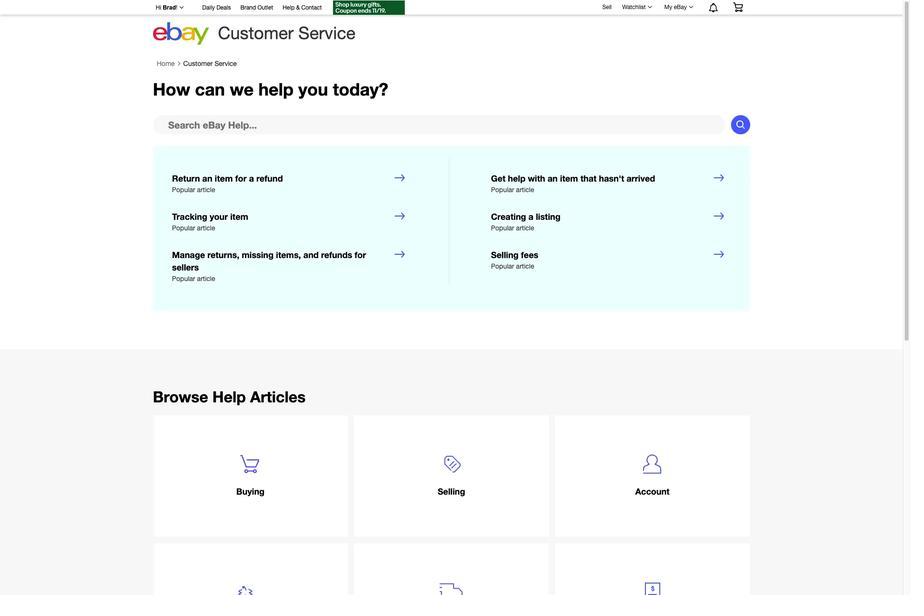 Task type: locate. For each thing, give the bounding box(es) containing it.
selling link
[[354, 416, 549, 537]]

1 vertical spatial customer
[[183, 60, 213, 68]]

1 an from the left
[[202, 173, 212, 184]]

account
[[635, 487, 670, 497]]

1 vertical spatial customer service
[[183, 60, 237, 68]]

1 vertical spatial selling
[[438, 487, 465, 497]]

a inside creating a listing popular article
[[528, 212, 533, 222]]

contact
[[301, 4, 322, 11]]

0 horizontal spatial help
[[258, 79, 294, 100]]

0 vertical spatial help
[[258, 79, 294, 100]]

a left listing
[[528, 212, 533, 222]]

service up the can
[[215, 60, 237, 68]]

0 vertical spatial service
[[298, 23, 355, 43]]

for right refunds
[[355, 250, 366, 260]]

0 vertical spatial selling
[[491, 250, 519, 260]]

refund
[[256, 173, 283, 184]]

popular
[[172, 186, 195, 194], [491, 186, 514, 194], [172, 224, 195, 232], [491, 224, 514, 232], [491, 263, 514, 270], [172, 275, 195, 283]]

brand
[[240, 4, 256, 11]]

for inside manage returns, missing items, and refunds for sellers popular article
[[355, 250, 366, 260]]

article down your
[[197, 224, 215, 232]]

daily
[[202, 4, 215, 11]]

item right the return
[[215, 173, 233, 184]]

we
[[230, 79, 254, 100]]

manage returns, missing items, and refunds for sellers popular article
[[172, 250, 366, 283]]

item for tracking your item
[[230, 212, 248, 222]]

brad
[[163, 4, 176, 11]]

selling inside the selling fees popular article
[[491, 250, 519, 260]]

service inside how can we help you today? main content
[[215, 60, 237, 68]]

1 horizontal spatial service
[[298, 23, 355, 43]]

help
[[283, 4, 295, 11], [212, 388, 246, 406]]

help & contact link
[[283, 3, 322, 13]]

articles
[[250, 388, 306, 406]]

brand outlet
[[240, 4, 273, 11]]

0 vertical spatial help
[[283, 4, 295, 11]]

get
[[491, 173, 506, 184]]

help & contact
[[283, 4, 322, 11]]

0 horizontal spatial customer
[[183, 60, 213, 68]]

for inside return an item for a refund popular article
[[235, 173, 247, 184]]

sellers
[[172, 262, 199, 273]]

article
[[197, 186, 215, 194], [516, 186, 534, 194], [197, 224, 215, 232], [516, 224, 534, 232], [516, 263, 534, 270], [197, 275, 215, 283]]

1 horizontal spatial selling
[[491, 250, 519, 260]]

home link
[[157, 60, 175, 68]]

customer down 'brand outlet' link in the top left of the page
[[218, 23, 294, 43]]

my
[[664, 4, 672, 11]]

for left refund
[[235, 173, 247, 184]]

article inside manage returns, missing items, and refunds for sellers popular article
[[197, 275, 215, 283]]

an right with
[[548, 173, 558, 184]]

arrived
[[627, 173, 655, 184]]

1 horizontal spatial for
[[355, 250, 366, 260]]

1 horizontal spatial an
[[548, 173, 558, 184]]

an inside return an item for a refund popular article
[[202, 173, 212, 184]]

item inside get help with an item that hasn't arrived popular article
[[560, 173, 578, 184]]

with
[[528, 173, 545, 184]]

and
[[303, 250, 319, 260]]

0 horizontal spatial service
[[215, 60, 237, 68]]

0 vertical spatial for
[[235, 173, 247, 184]]

1 horizontal spatial customer
[[218, 23, 294, 43]]

item left "that"
[[560, 173, 578, 184]]

0 vertical spatial customer
[[218, 23, 294, 43]]

return
[[172, 173, 200, 184]]

service
[[298, 23, 355, 43], [215, 60, 237, 68]]

an right the return
[[202, 173, 212, 184]]

help right we at the top
[[258, 79, 294, 100]]

0 horizontal spatial help
[[212, 388, 246, 406]]

an
[[202, 173, 212, 184], [548, 173, 558, 184]]

help inside get help with an item that hasn't arrived popular article
[[508, 173, 525, 184]]

article down with
[[516, 186, 534, 194]]

help right get
[[508, 173, 525, 184]]

a left refund
[[249, 173, 254, 184]]

0 horizontal spatial selling
[[438, 487, 465, 497]]

popular inside creating a listing popular article
[[491, 224, 514, 232]]

refunds
[[321, 250, 352, 260]]

1 vertical spatial help
[[508, 173, 525, 184]]

1 vertical spatial service
[[215, 60, 237, 68]]

tracking
[[172, 212, 207, 222]]

article down the return
[[197, 186, 215, 194]]

popular inside tracking your item popular article
[[172, 224, 195, 232]]

manage
[[172, 250, 205, 260]]

for
[[235, 173, 247, 184], [355, 250, 366, 260]]

1 horizontal spatial help
[[508, 173, 525, 184]]

item inside return an item for a refund popular article
[[215, 173, 233, 184]]

ebay
[[674, 4, 687, 11]]

0 horizontal spatial a
[[249, 173, 254, 184]]

customer
[[218, 23, 294, 43], [183, 60, 213, 68]]

article down sellers
[[197, 275, 215, 283]]

customer service link
[[183, 60, 237, 68]]

service down contact
[[298, 23, 355, 43]]

item inside tracking your item popular article
[[230, 212, 248, 222]]

help
[[258, 79, 294, 100], [508, 173, 525, 184]]

buying link
[[153, 416, 348, 537]]

1 vertical spatial for
[[355, 250, 366, 260]]

a
[[249, 173, 254, 184], [528, 212, 533, 222]]

article down the "fees"
[[516, 263, 534, 270]]

service inside banner
[[298, 23, 355, 43]]

items,
[[276, 250, 301, 260]]

popular inside get help with an item that hasn't arrived popular article
[[491, 186, 514, 194]]

1 horizontal spatial a
[[528, 212, 533, 222]]

1 vertical spatial a
[[528, 212, 533, 222]]

0 horizontal spatial an
[[202, 173, 212, 184]]

article down creating
[[516, 224, 534, 232]]

item right your
[[230, 212, 248, 222]]

item
[[215, 173, 233, 184], [560, 173, 578, 184], [230, 212, 248, 222]]

customer service up the can
[[183, 60, 237, 68]]

1 vertical spatial help
[[212, 388, 246, 406]]

a inside return an item for a refund popular article
[[249, 173, 254, 184]]

2 an from the left
[[548, 173, 558, 184]]

0 vertical spatial customer service
[[218, 23, 355, 43]]

that
[[580, 173, 597, 184]]

customer service
[[218, 23, 355, 43], [183, 60, 237, 68]]

selling fees popular article
[[491, 250, 538, 270]]

customer service down &
[[218, 23, 355, 43]]

get help with an item that hasn't arrived popular article
[[491, 173, 655, 194]]

account navigation
[[150, 0, 750, 16]]

0 horizontal spatial for
[[235, 173, 247, 184]]

account link
[[555, 416, 750, 537]]

browse
[[153, 388, 208, 406]]

1 horizontal spatial help
[[283, 4, 295, 11]]

0 vertical spatial a
[[249, 173, 254, 184]]

customer up the can
[[183, 60, 213, 68]]

selling
[[491, 250, 519, 260], [438, 487, 465, 497]]

popular inside manage returns, missing items, and refunds for sellers popular article
[[172, 275, 195, 283]]



Task type: vqa. For each thing, say whether or not it's contained in the screenshot.
right Help
yes



Task type: describe. For each thing, give the bounding box(es) containing it.
!
[[176, 4, 177, 11]]

hasn't
[[599, 173, 624, 184]]

how
[[153, 79, 190, 100]]

article inside tracking your item popular article
[[197, 224, 215, 232]]

selling for selling
[[438, 487, 465, 497]]

customer service inside how can we help you today? main content
[[183, 60, 237, 68]]

tracking your item popular article
[[172, 212, 248, 232]]

hi
[[156, 4, 161, 11]]

brand outlet link
[[240, 3, 273, 13]]

my ebay link
[[659, 1, 697, 13]]

listing
[[536, 212, 561, 222]]

your
[[210, 212, 228, 222]]

creating
[[491, 212, 526, 222]]

Search eBay Help... text field
[[153, 115, 725, 135]]

my ebay
[[664, 4, 687, 11]]

return an item for a refund popular article
[[172, 173, 283, 194]]

your shopping cart image
[[732, 2, 743, 12]]

article inside the selling fees popular article
[[516, 263, 534, 270]]

customer inside how can we help you today? main content
[[183, 60, 213, 68]]

can
[[195, 79, 225, 100]]

sell
[[602, 4, 612, 10]]

today?
[[333, 79, 388, 100]]

buying
[[236, 487, 265, 497]]

&
[[296, 4, 300, 11]]

help inside account 'navigation'
[[283, 4, 295, 11]]

popular inside the selling fees popular article
[[491, 263, 514, 270]]

daily deals link
[[202, 3, 231, 13]]

article inside creating a listing popular article
[[516, 224, 534, 232]]

article inside get help with an item that hasn't arrived popular article
[[516, 186, 534, 194]]

outlet
[[258, 4, 273, 11]]

creating a listing popular article
[[491, 212, 561, 232]]

browse help articles
[[153, 388, 306, 406]]

customer service inside customer service banner
[[218, 23, 355, 43]]

hi brad !
[[156, 4, 177, 11]]

get the coupon image
[[333, 0, 405, 15]]

deals
[[216, 4, 231, 11]]

fees
[[521, 250, 538, 260]]

customer inside banner
[[218, 23, 294, 43]]

sell link
[[598, 4, 616, 10]]

popular inside return an item for a refund popular article
[[172, 186, 195, 194]]

watchlist
[[622, 4, 646, 11]]

how can we help you today? main content
[[0, 56, 903, 596]]

missing
[[242, 250, 274, 260]]

selling for selling fees popular article
[[491, 250, 519, 260]]

you
[[298, 79, 328, 100]]

customer service banner
[[150, 0, 750, 48]]

watchlist link
[[617, 1, 656, 13]]

article inside return an item for a refund popular article
[[197, 186, 215, 194]]

help inside how can we help you today? main content
[[212, 388, 246, 406]]

returns,
[[207, 250, 239, 260]]

home
[[157, 60, 175, 68]]

an inside get help with an item that hasn't arrived popular article
[[548, 173, 558, 184]]

how can we help you today?
[[153, 79, 388, 100]]

item for return an item for a refund
[[215, 173, 233, 184]]

daily deals
[[202, 4, 231, 11]]



